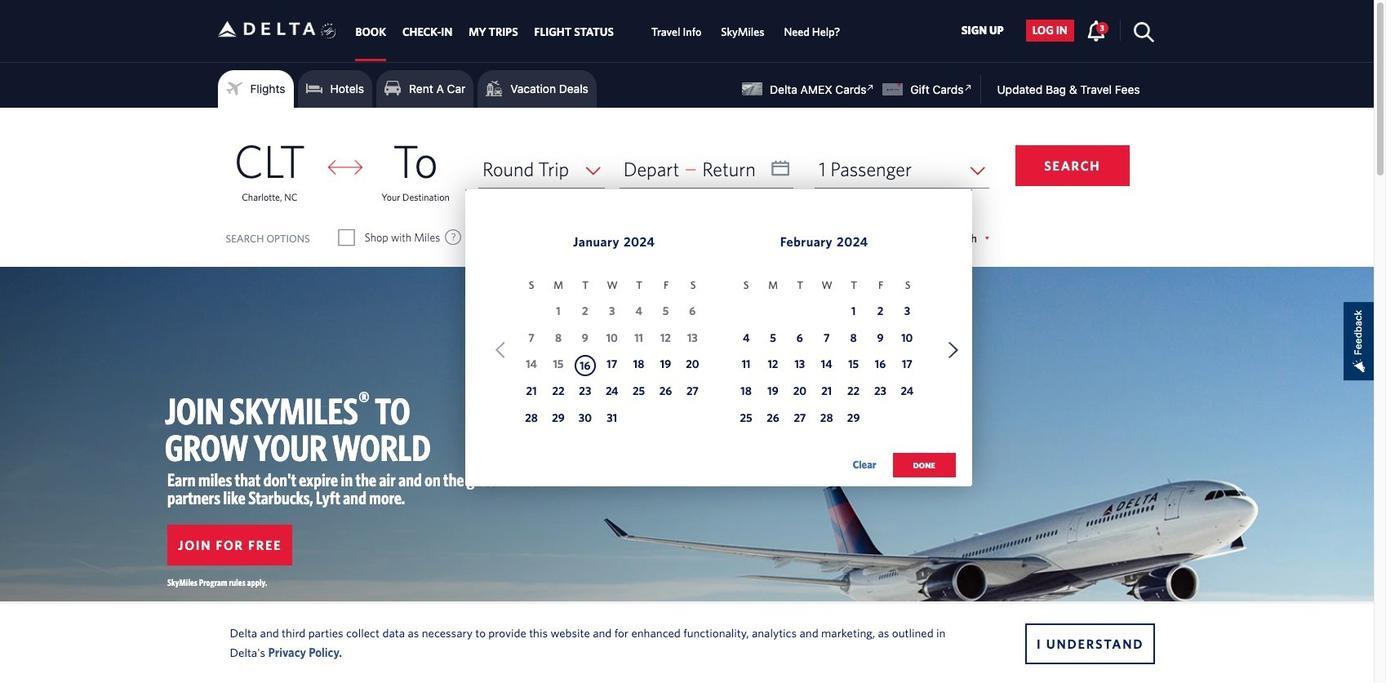 Task type: locate. For each thing, give the bounding box(es) containing it.
tab list
[[347, 0, 850, 61]]

None checkbox
[[339, 229, 354, 246]]

calendar expanded, use arrow keys to select date application
[[465, 189, 972, 495]]

None checkbox
[[631, 229, 646, 246]]

None field
[[478, 150, 605, 189], [815, 150, 989, 189], [478, 150, 605, 189], [815, 150, 989, 189]]

None text field
[[619, 150, 794, 189]]

skyteam image
[[321, 6, 336, 57]]

tab panel
[[0, 108, 1374, 495]]

this link opens another site in a new window that may not follow the same accessibility policies as delta air lines. image
[[960, 80, 976, 96]]

this link opens another site in a new window that may not follow the same accessibility policies as delta air lines. image
[[863, 80, 879, 96]]

delta air lines image
[[218, 4, 316, 55]]



